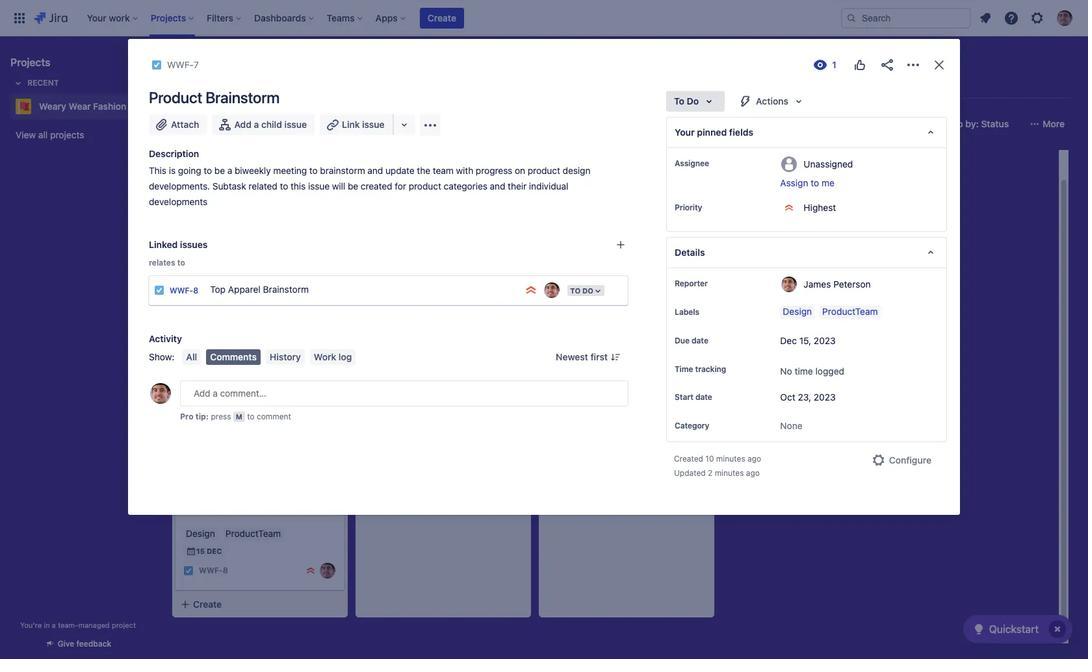 Task type: vqa. For each thing, say whether or not it's contained in the screenshot.
the the in HELP TEAMMATES SEE A SUMMARY OF WHAT YOU WORK ON, ITS CURRENT STATUS AND THE GOALS IT CONTRIBUTES TO.
no



Task type: locate. For each thing, give the bounding box(es) containing it.
weary wear fashion link
[[10, 94, 140, 120]]

29 nov
[[196, 191, 224, 199]]

0 horizontal spatial fashion
[[93, 101, 126, 112]]

top apparel brainstorm link
[[205, 278, 520, 304]]

product inside dialog
[[149, 88, 202, 107]]

do right "priority: highest" icon
[[583, 287, 594, 295]]

1 horizontal spatial top
[[210, 284, 226, 295]]

minutes
[[716, 455, 746, 464], [715, 469, 744, 479]]

date
[[692, 336, 709, 346], [696, 393, 712, 403]]

profile image of james peterson image
[[150, 384, 171, 404]]

mar
[[207, 271, 224, 280]]

product up individual
[[528, 165, 560, 176]]

weary wear fashion up list
[[198, 53, 339, 72]]

0 horizontal spatial a
[[52, 622, 56, 630]]

with
[[456, 165, 473, 176]]

01 march 2024 image
[[186, 270, 196, 281], [186, 270, 196, 281]]

to right is
[[192, 161, 202, 170]]

james peterson image down will
[[320, 207, 336, 222]]

1 horizontal spatial the
[[417, 165, 430, 176]]

0 vertical spatial top
[[210, 284, 226, 295]]

search image
[[847, 13, 857, 23]]

1 horizontal spatial and
[[490, 181, 506, 192]]

10
[[706, 455, 714, 464]]

a up subtask
[[227, 165, 232, 176]]

0 horizontal spatial weary
[[39, 101, 66, 112]]

product up attach button
[[149, 88, 202, 107]]

james peterson image
[[306, 114, 326, 135], [544, 283, 560, 298], [320, 564, 336, 579]]

0
[[585, 160, 590, 171]]

wwf- for wwf-5 link
[[199, 290, 223, 300]]

task image for wwf-5
[[183, 290, 194, 300]]

0 vertical spatial 2023
[[814, 336, 836, 347]]

1 horizontal spatial to do button
[[666, 91, 725, 112]]

tip:
[[196, 412, 209, 422]]

1 vertical spatial wear
[[69, 101, 91, 112]]

apparel up 15 dec
[[201, 503, 234, 514]]

design up 15,
[[783, 306, 812, 317]]

1 vertical spatial and
[[490, 181, 506, 192]]

1 horizontal spatial fashion
[[285, 53, 339, 72]]

updated
[[674, 469, 706, 479]]

2 inside created 10 minutes ago updated 2 minutes ago
[[708, 469, 713, 479]]

ago right updated
[[746, 469, 760, 479]]

to inside to do 5
[[192, 161, 202, 170]]

highest
[[804, 202, 836, 213]]

minutes right updated
[[715, 469, 744, 479]]

done
[[559, 161, 580, 170]]

james peterson image
[[320, 207, 336, 222], [503, 243, 519, 259], [320, 287, 336, 303], [503, 342, 519, 358]]

2 2023 from the top
[[814, 392, 836, 403]]

2 vertical spatial weary
[[414, 165, 441, 176]]

top down mar in the left of the page
[[210, 284, 226, 295]]

launch
[[202, 245, 233, 256]]

the up for
[[398, 165, 412, 176]]

1 horizontal spatial task image
[[183, 566, 194, 577]]

product brainstorm dialog
[[128, 39, 960, 516]]

1 vertical spatial create
[[193, 599, 222, 611]]

managed
[[78, 622, 110, 630]]

to
[[674, 96, 685, 107], [192, 161, 202, 170], [570, 287, 581, 295]]

task image left wwf-7 link at the left top of the page
[[151, 60, 162, 70]]

categories
[[444, 181, 488, 192]]

productteam
[[823, 306, 878, 317]]

settings
[[695, 81, 730, 92]]

0 vertical spatial wwf-8 link
[[170, 286, 198, 296]]

do down project settings
[[687, 96, 699, 107]]

description this is going to be a biweekly meeting to brainstorm and update the team with progress on product design developments. subtask related to this issue will be created for product categories and their individual developments
[[149, 148, 593, 207]]

project settings link
[[660, 75, 733, 99]]

0 vertical spatial weary wear fashion
[[198, 53, 339, 72]]

wwf-8 link down the 01
[[170, 286, 198, 296]]

1 horizontal spatial dec
[[781, 336, 797, 347]]

individual
[[529, 181, 569, 192]]

top apparel brainstorm up 15 dec
[[183, 503, 282, 514]]

brainstorm
[[206, 88, 280, 107], [183, 165, 229, 176], [263, 284, 309, 295], [219, 410, 265, 421], [236, 503, 282, 514]]

2 horizontal spatial wear
[[443, 165, 465, 176]]

details element
[[666, 237, 947, 269]]

highest image for wwf-5
[[306, 290, 316, 300]]

and up the created
[[368, 165, 383, 176]]

time
[[675, 365, 693, 375]]

board
[[231, 81, 256, 92]]

comments button
[[206, 350, 261, 365]]

due date pin to top image
[[711, 336, 722, 347]]

1 vertical spatial to
[[192, 161, 202, 170]]

0 vertical spatial a
[[254, 119, 259, 130]]

2 down 10
[[708, 469, 713, 479]]

the
[[398, 165, 412, 176], [417, 165, 430, 176]]

0 vertical spatial to do button
[[666, 91, 725, 112]]

to down site
[[177, 258, 185, 268]]

peterson
[[834, 279, 871, 290]]

oct 23, 2023
[[781, 392, 836, 403]]

2 vertical spatial do
[[583, 287, 594, 295]]

1 horizontal spatial create button
[[420, 7, 464, 28]]

Search field
[[841, 7, 971, 28]]

view
[[16, 129, 36, 140]]

task image down the developments
[[183, 209, 194, 220]]

wear up list
[[245, 53, 281, 72]]

1 vertical spatial top
[[183, 503, 199, 514]]

copy link to issue image
[[196, 59, 207, 70]]

1 horizontal spatial be
[[348, 181, 358, 192]]

highest image
[[306, 290, 316, 300], [306, 566, 316, 577]]

wwf-8 down 15 dec
[[199, 567, 228, 576]]

ago
[[748, 455, 761, 464], [746, 469, 760, 479]]

1 vertical spatial dec
[[207, 547, 222, 556]]

to do button up the "your"
[[666, 91, 725, 112]]

add
[[234, 119, 252, 130]]

0 horizontal spatial 2
[[430, 160, 436, 171]]

tab list
[[164, 75, 1081, 99]]

2023 right 23,
[[814, 392, 836, 403]]

1 vertical spatial wwf-8
[[199, 567, 228, 576]]

design up the created
[[367, 165, 396, 176]]

apparel
[[228, 284, 261, 295], [201, 503, 234, 514]]

to do 5
[[192, 160, 226, 171]]

relates to
[[149, 258, 185, 268]]

minutes right 10
[[716, 455, 746, 464]]

add a child issue button
[[212, 114, 315, 135]]

1 vertical spatial 2
[[708, 469, 713, 479]]

0 vertical spatial dec
[[781, 336, 797, 347]]

0 horizontal spatial and
[[368, 165, 383, 176]]

time
[[795, 366, 813, 377]]

top up 15 december 2023 image
[[183, 503, 199, 514]]

5 up subtask
[[220, 160, 226, 171]]

nov
[[208, 191, 224, 199]]

the inside description this is going to be a biweekly meeting to brainstorm and update the team with progress on product design developments. subtask related to this issue will be created for product categories and their individual developments
[[417, 165, 430, 176]]

task image
[[183, 209, 194, 220], [183, 290, 194, 300], [183, 352, 194, 363]]

date left due date pin to top image
[[692, 336, 709, 346]]

be right will
[[348, 181, 358, 192]]

me
[[822, 178, 835, 189]]

view all projects link
[[10, 124, 146, 147]]

0 horizontal spatial wwf-8
[[170, 286, 198, 296]]

wwf- right all
[[199, 353, 223, 362]]

dec right 15
[[207, 547, 222, 556]]

task image
[[151, 60, 162, 70], [183, 566, 194, 577]]

design for design
[[783, 306, 812, 317]]

issue inside description this is going to be a biweekly meeting to brainstorm and update the team with progress on product design developments. subtask related to this issue will be created for product categories and their individual developments
[[308, 181, 330, 192]]

their
[[508, 181, 527, 192]]

created 10 minutes ago updated 2 minutes ago
[[674, 455, 761, 479]]

product
[[149, 88, 202, 107], [183, 410, 217, 421]]

date for start date
[[696, 393, 712, 403]]

create inside the 'primary' element
[[428, 12, 456, 23]]

5 down mar in the left of the page
[[223, 290, 228, 300]]

wear
[[245, 53, 281, 72], [69, 101, 91, 112], [443, 165, 465, 176]]

to do right "priority: highest" icon
[[570, 287, 594, 295]]

2 horizontal spatial a
[[254, 119, 259, 130]]

wwf- left copy link to issue image
[[167, 59, 194, 70]]

link issue
[[342, 119, 385, 130]]

product left m
[[183, 410, 217, 421]]

1 vertical spatial ago
[[746, 469, 760, 479]]

to left me
[[811, 178, 819, 189]]

0 vertical spatial task image
[[151, 60, 162, 70]]

assign
[[781, 178, 809, 189]]

29
[[196, 191, 206, 199]]

task image left wwf-5 link
[[183, 290, 194, 300]]

0 horizontal spatial to
[[192, 161, 202, 170]]

0 vertical spatial product
[[149, 88, 202, 107]]

to inside assign to me button
[[811, 178, 819, 189]]

be
[[214, 165, 225, 176], [348, 181, 358, 192]]

1 horizontal spatial create
[[428, 12, 456, 23]]

1 vertical spatial weary
[[39, 101, 66, 112]]

2 task image from the top
[[183, 290, 194, 300]]

wwf-8 link
[[170, 286, 198, 296], [199, 566, 228, 577]]

0 vertical spatial weary
[[198, 53, 242, 72]]

no
[[781, 366, 792, 377]]

3 task image from the top
[[183, 352, 194, 363]]

wwf- down 01 mar
[[199, 290, 223, 300]]

wear up categories
[[443, 165, 465, 176]]

dec left 15,
[[781, 336, 797, 347]]

wwf-5 link
[[199, 290, 228, 301]]

in
[[375, 161, 383, 170]]

01
[[196, 271, 205, 280]]

design for design the weary wear site
[[367, 165, 396, 176]]

2 highest image from the top
[[306, 566, 316, 577]]

menu bar
[[180, 350, 359, 365]]

unassigned
[[804, 158, 853, 169]]

the left team
[[417, 165, 430, 176]]

0 horizontal spatial weary wear fashion
[[39, 101, 126, 112]]

fashion up view all projects link
[[93, 101, 126, 112]]

1 2023 from the top
[[814, 336, 836, 347]]

1 vertical spatial wwf-8 link
[[199, 566, 228, 577]]

will
[[332, 181, 345, 192]]

priority: highest image
[[525, 284, 538, 297]]

0 vertical spatial ago
[[748, 455, 761, 464]]

1 task image from the top
[[183, 209, 194, 220]]

1 vertical spatial 2023
[[814, 392, 836, 403]]

1 vertical spatial 8
[[223, 567, 228, 576]]

to do down project
[[674, 96, 699, 107]]

history
[[270, 352, 301, 363]]

1 highest image from the top
[[306, 290, 316, 300]]

0 horizontal spatial do
[[204, 161, 215, 170]]

0 vertical spatial apparel
[[228, 284, 261, 295]]

give
[[58, 640, 74, 650]]

0 horizontal spatial task image
[[151, 60, 162, 70]]

issue type: task image
[[154, 285, 165, 296]]

a right add
[[254, 119, 259, 130]]

going
[[178, 165, 201, 176]]

0 vertical spatial highest image
[[306, 290, 316, 300]]

wwf- for wwf-7 link at the left top of the page
[[167, 59, 194, 70]]

primary element
[[8, 0, 841, 36]]

do right going at the left top of page
[[204, 161, 215, 170]]

0 vertical spatial create button
[[420, 7, 464, 28]]

2023 for oct 23, 2023
[[814, 392, 836, 403]]

history button
[[266, 350, 305, 365]]

to right going at the left top of page
[[204, 165, 212, 176]]

1 horizontal spatial 8
[[223, 567, 228, 576]]

issue right 'link' on the top of page
[[362, 119, 385, 130]]

design the weary wear site
[[367, 165, 483, 176]]

2 right progress
[[430, 160, 436, 171]]

1 vertical spatial highest image
[[306, 566, 316, 577]]

1 vertical spatial a
[[227, 165, 232, 176]]

1 vertical spatial design
[[783, 306, 812, 317]]

29 november 2023 image
[[186, 190, 196, 200], [186, 190, 196, 200]]

01 mar
[[196, 271, 224, 280]]

to
[[204, 165, 212, 176], [309, 165, 318, 176], [811, 178, 819, 189], [280, 181, 288, 192], [177, 258, 185, 268], [247, 412, 255, 422]]

wwf- down 15 dec
[[199, 567, 223, 576]]

to do
[[674, 96, 699, 107], [570, 287, 594, 295]]

apparel right wwf-5
[[228, 284, 261, 295]]

fashion
[[285, 53, 339, 72], [93, 101, 126, 112]]

task image down 15 december 2023 image
[[183, 566, 194, 577]]

1 horizontal spatial wear
[[245, 53, 281, 72]]

product down design the weary wear site
[[409, 181, 441, 192]]

be up subtask
[[214, 165, 225, 176]]

product brainstorm
[[149, 88, 280, 107], [183, 410, 265, 421]]

jira image
[[34, 10, 67, 26], [34, 10, 67, 26]]

2 vertical spatial task image
[[183, 352, 194, 363]]

2 horizontal spatial to
[[674, 96, 685, 107]]

design
[[563, 165, 591, 176]]

1 horizontal spatial issue
[[308, 181, 330, 192]]

to do button right "priority: highest" icon
[[567, 284, 606, 298]]

issue right the child
[[285, 119, 307, 130]]

0 vertical spatial to do
[[674, 96, 699, 107]]

1 vertical spatial date
[[696, 393, 712, 403]]

8
[[193, 286, 198, 296], [223, 567, 228, 576]]

0 vertical spatial product
[[528, 165, 560, 176]]

time tracking pin to top image
[[729, 365, 739, 375]]

0 horizontal spatial product
[[409, 181, 441, 192]]

attach button
[[149, 114, 207, 135]]

0 horizontal spatial to do
[[570, 287, 594, 295]]

and down progress
[[490, 181, 506, 192]]

0 vertical spatial product brainstorm
[[149, 88, 280, 107]]

15
[[196, 547, 205, 556]]

1 vertical spatial do
[[204, 161, 215, 170]]

labels
[[675, 308, 700, 317]]

0 vertical spatial design
[[367, 165, 396, 176]]

2023 right 15,
[[814, 336, 836, 347]]

8 inside product brainstorm dialog
[[193, 286, 198, 296]]

0 vertical spatial wear
[[245, 53, 281, 72]]

1 vertical spatial task image
[[183, 290, 194, 300]]

james
[[804, 279, 831, 290]]

menu bar containing all
[[180, 350, 359, 365]]

wear up view all projects link
[[69, 101, 91, 112]]

do inside to do 5
[[204, 161, 215, 170]]

quickstart
[[989, 624, 1039, 636]]

to right "priority: highest" icon
[[570, 287, 581, 295]]

product brainstorm inside dialog
[[149, 88, 280, 107]]

2 vertical spatial wear
[[443, 165, 465, 176]]

wwf-8
[[170, 286, 198, 296], [199, 567, 228, 576]]

fashion up list
[[285, 53, 339, 72]]

give feedback button
[[37, 634, 119, 655]]

design inside product brainstorm dialog
[[783, 306, 812, 317]]

0 horizontal spatial top
[[183, 503, 199, 514]]

2 vertical spatial james peterson image
[[320, 564, 336, 579]]

wwf-8 link down 15 dec
[[199, 566, 228, 577]]

weary wear fashion up view all projects link
[[39, 101, 126, 112]]

top apparel brainstorm down mar in the left of the page
[[210, 284, 309, 295]]

newest first button
[[548, 350, 629, 365]]

oct
[[781, 392, 796, 403]]

link web pages and more image
[[396, 117, 412, 133]]

issue
[[285, 119, 307, 130], [362, 119, 385, 130], [308, 181, 330, 192]]

to down project
[[674, 96, 685, 107]]

1 horizontal spatial a
[[227, 165, 232, 176]]

0 vertical spatial date
[[692, 336, 709, 346]]

assign to me button
[[781, 177, 934, 190]]

date right start
[[696, 393, 712, 403]]

all button
[[182, 350, 201, 365]]

check image
[[971, 622, 987, 638]]

a right in
[[52, 622, 56, 630]]

all
[[38, 129, 48, 140]]

0 vertical spatial and
[[368, 165, 383, 176]]

1 vertical spatial create button
[[172, 594, 348, 617]]

wwf-8 down the 01
[[170, 286, 198, 296]]

issue left will
[[308, 181, 330, 192]]

1 horizontal spatial design
[[783, 306, 812, 317]]

0 horizontal spatial to do button
[[567, 284, 606, 298]]

ago right 10
[[748, 455, 761, 464]]

task image left "wwf-6" link
[[183, 352, 194, 363]]

1 vertical spatial weary wear fashion
[[39, 101, 126, 112]]

0 horizontal spatial wwf-8 link
[[170, 286, 198, 296]]



Task type: describe. For each thing, give the bounding box(es) containing it.
wwf- for "wwf-6" link
[[199, 353, 223, 362]]

newest first image
[[611, 352, 621, 363]]

james peterson
[[804, 279, 871, 290]]

0 horizontal spatial issue
[[285, 119, 307, 130]]

15 december 2023 image
[[186, 547, 196, 557]]

actions button
[[730, 91, 815, 112]]

highest image for wwf-8
[[306, 566, 316, 577]]

15 december 2023 image
[[186, 547, 196, 557]]

productteam link
[[820, 306, 881, 319]]

0 vertical spatial be
[[214, 165, 225, 176]]

task image for wwf-6
[[183, 352, 194, 363]]

wwf-7
[[167, 59, 199, 70]]

log
[[339, 352, 352, 363]]

0 vertical spatial james peterson image
[[306, 114, 326, 135]]

link an issue image
[[616, 240, 626, 250]]

site launch
[[183, 245, 233, 256]]

a inside button
[[254, 119, 259, 130]]

start date
[[675, 393, 712, 403]]

2 horizontal spatial issue
[[362, 119, 385, 130]]

dec 15, 2023
[[781, 336, 836, 347]]

add people image
[[334, 116, 350, 132]]

biweekly
[[235, 165, 271, 176]]

description
[[149, 148, 199, 159]]

james peterson image left newest
[[503, 342, 519, 358]]

created
[[674, 455, 704, 464]]

logged
[[816, 366, 845, 377]]

dec inside product brainstorm dialog
[[781, 336, 797, 347]]

assign to me
[[781, 178, 835, 189]]

work log button
[[310, 350, 356, 365]]

0 vertical spatial 5
[[220, 160, 226, 171]]

0 horizontal spatial the
[[398, 165, 412, 176]]

1 vertical spatial be
[[348, 181, 358, 192]]

0 vertical spatial to
[[674, 96, 685, 107]]

attach
[[171, 119, 199, 130]]

actions image
[[906, 57, 921, 73]]

1 vertical spatial apparel
[[201, 503, 234, 514]]

top apparel brainstorm inside top apparel brainstorm link
[[210, 284, 309, 295]]

wwf- for the right the wwf-8 link
[[199, 567, 223, 576]]

1 horizontal spatial wwf-8 link
[[199, 566, 228, 577]]

wwf-8 inside product brainstorm dialog
[[170, 286, 198, 296]]

newest first
[[556, 352, 608, 363]]

site
[[183, 245, 199, 256]]

wwf-6
[[199, 353, 228, 362]]

m
[[236, 413, 242, 421]]

Add a comment… field
[[180, 381, 629, 407]]

tracking
[[695, 365, 726, 375]]

this
[[149, 165, 166, 176]]

date for due date
[[692, 336, 709, 346]]

to right m
[[247, 412, 255, 422]]

summary
[[174, 81, 215, 92]]

1 vertical spatial top apparel brainstorm
[[183, 503, 282, 514]]

0 vertical spatial fashion
[[285, 53, 339, 72]]

priority
[[675, 203, 703, 213]]

to left this
[[280, 181, 288, 192]]

23,
[[798, 392, 812, 403]]

1 horizontal spatial wwf-8
[[199, 567, 228, 576]]

vote options: no one has voted for this issue yet. image
[[852, 57, 868, 73]]

subtask
[[212, 181, 246, 192]]

top inside product brainstorm dialog
[[210, 284, 226, 295]]

apparel inside product brainstorm dialog
[[228, 284, 261, 295]]

1 vertical spatial fashion
[[93, 101, 126, 112]]

issues
[[180, 239, 208, 250]]

due
[[675, 336, 690, 346]]

none
[[781, 421, 803, 432]]

collapse recent projects image
[[10, 75, 26, 91]]

to right meeting
[[309, 165, 318, 176]]

in progress 2
[[375, 160, 436, 171]]

wwf-5
[[199, 290, 228, 300]]

pro tip: press m to comment
[[180, 412, 291, 422]]

1 vertical spatial to do
[[570, 287, 594, 295]]

child
[[261, 119, 282, 130]]

1 horizontal spatial product
[[528, 165, 560, 176]]

press
[[211, 412, 231, 422]]

projects
[[10, 57, 50, 68]]

2023 for dec 15, 2023
[[814, 336, 836, 347]]

create button inside the 'primary' element
[[420, 7, 464, 28]]

progress
[[385, 161, 425, 170]]

close image
[[932, 57, 947, 73]]

2 vertical spatial a
[[52, 622, 56, 630]]

james peterson image down "their"
[[503, 243, 519, 259]]

Search board text field
[[173, 115, 272, 133]]

team-
[[58, 622, 78, 630]]

link
[[342, 119, 360, 130]]

you're
[[20, 622, 42, 630]]

list link
[[269, 75, 290, 99]]

tab list containing board
[[164, 75, 1081, 99]]

due date
[[675, 336, 709, 346]]

newest
[[556, 352, 588, 363]]

linked issues
[[149, 239, 208, 250]]

work log
[[314, 352, 352, 363]]

1 vertical spatial minutes
[[715, 469, 744, 479]]

1 vertical spatial product
[[183, 410, 217, 421]]

wwf- right the issue type: task icon
[[170, 286, 193, 296]]

15,
[[800, 336, 812, 347]]

add app image
[[422, 117, 438, 133]]

1 horizontal spatial weary wear fashion
[[198, 53, 339, 72]]

your pinned fields element
[[666, 117, 947, 148]]

6
[[223, 353, 228, 362]]

a inside description this is going to be a biweekly meeting to brainstorm and update the team with progress on product design developments. subtask related to this issue will be created for product categories and their individual developments
[[227, 165, 232, 176]]

assignee
[[675, 159, 709, 168]]

fields
[[729, 127, 754, 138]]

2 horizontal spatial weary
[[414, 165, 441, 176]]

medium image
[[324, 352, 334, 363]]

1 horizontal spatial do
[[583, 287, 594, 295]]

1 vertical spatial james peterson image
[[544, 283, 560, 298]]

0 vertical spatial minutes
[[716, 455, 746, 464]]

1 horizontal spatial to do
[[674, 96, 699, 107]]

meeting
[[273, 165, 307, 176]]

0 horizontal spatial create
[[193, 599, 222, 611]]

15 dec
[[196, 547, 222, 556]]

share image
[[880, 57, 895, 73]]

project
[[662, 81, 693, 92]]

pro
[[180, 412, 194, 422]]

create banner
[[0, 0, 1088, 36]]

reporter
[[675, 279, 708, 289]]

update
[[386, 165, 415, 176]]

feedback
[[76, 640, 111, 650]]

2 vertical spatial to
[[570, 287, 581, 295]]

this
[[291, 181, 306, 192]]

1 vertical spatial product
[[409, 181, 441, 192]]

project settings
[[662, 81, 730, 92]]

your pinned fields
[[675, 127, 754, 138]]

is
[[169, 165, 176, 176]]

menu bar inside product brainstorm dialog
[[180, 350, 359, 365]]

1 vertical spatial task image
[[183, 566, 194, 577]]

site
[[467, 165, 483, 176]]

actions
[[756, 96, 789, 107]]

1 vertical spatial 5
[[223, 290, 228, 300]]

wwf-7 link
[[167, 57, 199, 73]]

james peterson image up work
[[320, 287, 336, 303]]

link issue button
[[320, 114, 394, 135]]

1 vertical spatial product brainstorm
[[183, 410, 265, 421]]

0 horizontal spatial wear
[[69, 101, 91, 112]]

1 vertical spatial to do button
[[567, 284, 606, 298]]

linked
[[149, 239, 178, 250]]

view all projects
[[16, 129, 84, 140]]

labels pin to top image
[[702, 308, 713, 318]]

related
[[249, 181, 278, 192]]

0 horizontal spatial dec
[[207, 547, 222, 556]]

2 horizontal spatial do
[[687, 96, 699, 107]]

developments.
[[149, 181, 210, 192]]

wwf-6 link
[[199, 352, 228, 363]]

dismiss quickstart image
[[1047, 620, 1068, 640]]

configure link
[[863, 451, 940, 472]]

pinned
[[697, 127, 727, 138]]

assignee unpin image
[[712, 159, 722, 169]]

progress
[[476, 165, 513, 176]]

configure
[[889, 455, 932, 466]]

relates
[[149, 258, 175, 268]]

brainstorm accessories
[[183, 165, 282, 176]]



